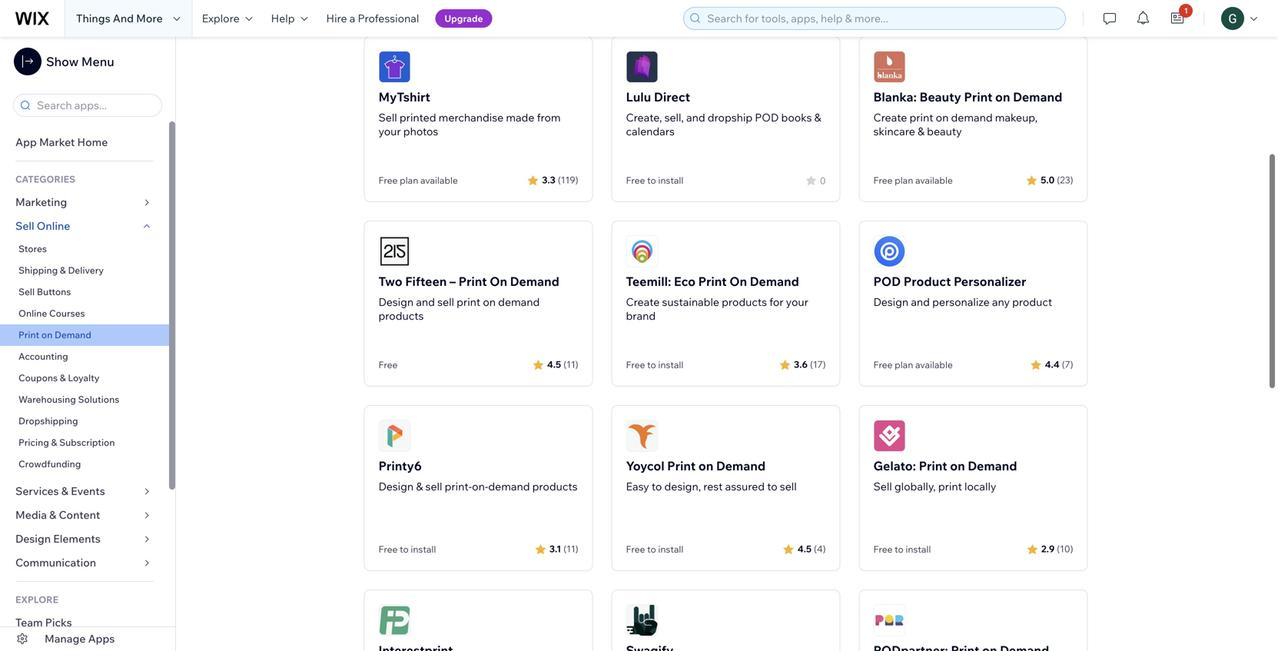 Task type: vqa. For each thing, say whether or not it's contained in the screenshot.


Task type: describe. For each thing, give the bounding box(es) containing it.
media
[[15, 508, 47, 522]]

two fifteen – print on demand design and sell print on demand products
[[379, 274, 560, 323]]

free for mytshirt
[[379, 175, 398, 186]]

pod inside pod product personalizer design and personalize any product
[[874, 274, 901, 289]]

pricing & subscription
[[18, 437, 115, 448]]

available for personalizer
[[916, 359, 953, 371]]

skincare
[[874, 125, 916, 138]]

help
[[271, 12, 295, 25]]

(11) for on-
[[564, 543, 579, 555]]

sell inside printy6 design & sell print-on-demand products
[[426, 480, 443, 493]]

sell buttons link
[[0, 281, 169, 303]]

(7)
[[1063, 359, 1074, 370]]

shipping & delivery
[[18, 265, 104, 276]]

courses
[[49, 308, 85, 319]]

two fifteen – print on demand logo image
[[379, 235, 411, 268]]

demand inside print on demand link
[[55, 329, 91, 341]]

swagify logo image
[[626, 604, 659, 637]]

easy
[[626, 480, 650, 493]]

show menu
[[46, 54, 114, 69]]

print inside teemill: eco print on demand create sustainable products for your brand
[[699, 274, 727, 289]]

to for and
[[648, 175, 656, 186]]

your inside teemill: eco print on demand create sustainable products for your brand
[[786, 295, 809, 309]]

(119)
[[558, 174, 579, 186]]

crowdfunding link
[[0, 454, 169, 475]]

install for and
[[659, 175, 684, 186]]

beauty
[[928, 125, 963, 138]]

upgrade
[[445, 13, 483, 24]]

on inside print on demand link
[[41, 329, 53, 341]]

print for blanka:
[[910, 111, 934, 124]]

mytshirt
[[379, 89, 431, 105]]

interestprint logo image
[[379, 604, 411, 637]]

free for pod product personalizer
[[874, 359, 893, 371]]

sell online link
[[0, 215, 169, 238]]

printy6 design & sell print-on-demand products
[[379, 458, 578, 493]]

5.0
[[1041, 174, 1055, 186]]

products for printy6
[[533, 480, 578, 493]]

pod product personalizer design and personalize any product
[[874, 274, 1053, 309]]

print inside gelato: print on demand sell globally, print locally
[[919, 458, 948, 474]]

yoycol
[[626, 458, 665, 474]]

& right media
[[49, 508, 56, 522]]

your inside mytshirt sell printed merchandise made from your photos
[[379, 125, 401, 138]]

on inside yoycol print on demand easy to design, rest assured to sell
[[699, 458, 714, 474]]

online inside online courses link
[[18, 308, 47, 319]]

print inside two fifteen – print on demand design and sell print on demand products
[[457, 295, 481, 309]]

4.5 (4)
[[798, 543, 826, 555]]

from
[[537, 111, 561, 124]]

lulu direct create, sell, and dropship pod books & calendars
[[626, 89, 822, 138]]

to for print-
[[400, 544, 409, 555]]

coupons & loyalty link
[[0, 368, 169, 389]]

& left delivery
[[60, 265, 66, 276]]

apps
[[88, 632, 115, 646]]

locally
[[965, 480, 997, 493]]

coupons
[[18, 372, 58, 384]]

design,
[[665, 480, 701, 493]]

makeup,
[[996, 111, 1038, 124]]

teemill: eco print on demand create sustainable products for your brand
[[626, 274, 809, 323]]

any
[[993, 295, 1010, 309]]

communication link
[[0, 551, 169, 575]]

rest
[[704, 480, 723, 493]]

warehousing solutions
[[18, 394, 119, 405]]

demand inside gelato: print on demand sell globally, print locally
[[968, 458, 1018, 474]]

brand
[[626, 309, 656, 323]]

sell,
[[665, 111, 684, 124]]

show
[[46, 54, 79, 69]]

shipping
[[18, 265, 58, 276]]

printy6 logo image
[[379, 420, 411, 452]]

blanka:
[[874, 89, 917, 105]]

mytshirt logo image
[[379, 51, 411, 83]]

picks
[[45, 616, 72, 629]]

print on demand link
[[0, 325, 169, 346]]

free to install for teemill:
[[626, 359, 684, 371]]

Search for tools, apps, help & more... field
[[703, 8, 1061, 29]]

on inside two fifteen – print on demand design and sell print on demand products
[[490, 274, 508, 289]]

home
[[77, 135, 108, 149]]

marketing
[[15, 195, 67, 209]]

design elements
[[15, 532, 101, 546]]

gelato: print on demand logo image
[[874, 420, 906, 452]]

to for easy
[[648, 544, 656, 555]]

pricing & subscription link
[[0, 432, 169, 454]]

beauty
[[920, 89, 962, 105]]

& inside printy6 design & sell print-on-demand products
[[416, 480, 423, 493]]

and for lulu direct
[[687, 111, 706, 124]]

1
[[1185, 6, 1189, 15]]

lulu
[[626, 89, 652, 105]]

services & events link
[[0, 480, 169, 504]]

eco
[[674, 274, 696, 289]]

books
[[782, 111, 812, 124]]

3.6
[[794, 359, 808, 370]]

4.5 for yoycol print on demand
[[798, 543, 812, 555]]

design elements link
[[0, 528, 169, 551]]

explore
[[202, 12, 240, 25]]

dropship
[[708, 111, 753, 124]]

blanka: beauty print on demand logo image
[[874, 51, 906, 83]]

1 button
[[1161, 0, 1195, 37]]

print inside blanka: beauty print on demand create print on demand makeup, skincare & beauty
[[965, 89, 993, 105]]

demand inside printy6 design & sell print-on-demand products
[[489, 480, 530, 493]]

sell inside gelato: print on demand sell globally, print locally
[[874, 480, 893, 493]]

to for demand
[[648, 359, 656, 371]]

a
[[350, 12, 356, 25]]

things and more
[[76, 12, 163, 25]]

free to install for printy6
[[379, 544, 436, 555]]

print inside two fifteen – print on demand design and sell print on demand products
[[459, 274, 487, 289]]

demand inside two fifteen – print on demand design and sell print on demand products
[[498, 295, 540, 309]]

free for gelato: print on demand
[[874, 544, 893, 555]]

0
[[820, 175, 826, 186]]

4.4
[[1046, 359, 1060, 370]]

teemill:
[[626, 274, 672, 289]]

(10)
[[1058, 543, 1074, 555]]

4.5 for two fifteen – print on demand
[[547, 359, 562, 370]]

free up printy6 logo
[[379, 359, 398, 371]]

direct
[[654, 89, 691, 105]]

create,
[[626, 111, 662, 124]]

things
[[76, 12, 110, 25]]

to for sell
[[895, 544, 904, 555]]

elements
[[53, 532, 101, 546]]

hire a professional
[[326, 12, 419, 25]]

print on demand
[[18, 329, 91, 341]]

demand inside yoycol print on demand easy to design, rest assured to sell
[[717, 458, 766, 474]]

free to install for yoycol
[[626, 544, 684, 555]]

products inside two fifteen – print on demand design and sell print on demand products
[[379, 309, 424, 323]]

more
[[136, 12, 163, 25]]



Task type: locate. For each thing, give the bounding box(es) containing it.
(23)
[[1058, 174, 1074, 186]]

1 vertical spatial your
[[786, 295, 809, 309]]

free for printy6
[[379, 544, 398, 555]]

0 vertical spatial demand
[[952, 111, 993, 124]]

print for gelato:
[[939, 480, 963, 493]]

sidebar element
[[0, 37, 176, 651]]

& inside lulu direct create, sell, and dropship pod books & calendars
[[815, 111, 822, 124]]

sell down the shipping
[[18, 286, 35, 298]]

sell inside two fifteen – print on demand design and sell print on demand products
[[438, 295, 454, 309]]

–
[[450, 274, 456, 289]]

plan for beauty
[[895, 175, 914, 186]]

2 vertical spatial products
[[533, 480, 578, 493]]

1 vertical spatial print
[[457, 295, 481, 309]]

and
[[687, 111, 706, 124], [416, 295, 435, 309], [912, 295, 930, 309]]

free right (17)
[[874, 359, 893, 371]]

sell right assured
[[780, 480, 797, 493]]

0 horizontal spatial and
[[416, 295, 435, 309]]

print up globally,
[[919, 458, 948, 474]]

stores
[[18, 243, 47, 255]]

free plan available for beauty
[[874, 175, 953, 186]]

and inside lulu direct create, sell, and dropship pod books & calendars
[[687, 111, 706, 124]]

and right sell,
[[687, 111, 706, 124]]

free down brand
[[626, 359, 646, 371]]

1 horizontal spatial 4.5
[[798, 543, 812, 555]]

online down sell buttons
[[18, 308, 47, 319]]

calendars
[[626, 125, 675, 138]]

0 vertical spatial pod
[[755, 111, 779, 124]]

products up the 3.1
[[533, 480, 578, 493]]

2 horizontal spatial products
[[722, 295, 767, 309]]

and
[[113, 12, 134, 25]]

yoycol print on demand logo image
[[626, 420, 659, 452]]

your right the for
[[786, 295, 809, 309]]

0 vertical spatial your
[[379, 125, 401, 138]]

1 vertical spatial demand
[[498, 295, 540, 309]]

and inside two fifteen – print on demand design and sell print on demand products
[[416, 295, 435, 309]]

sell inside yoycol print on demand easy to design, rest assured to sell
[[780, 480, 797, 493]]

demand inside blanka: beauty print on demand create print on demand makeup, skincare & beauty
[[952, 111, 993, 124]]

gelato: print on demand sell globally, print locally
[[874, 458, 1018, 493]]

printy6
[[379, 458, 422, 474]]

0 horizontal spatial 4.5
[[547, 359, 562, 370]]

free plan available for sell
[[379, 175, 458, 186]]

market
[[39, 135, 75, 149]]

to down globally,
[[895, 544, 904, 555]]

available for print
[[916, 175, 953, 186]]

install for print-
[[411, 544, 436, 555]]

print-
[[445, 480, 472, 493]]

create inside teemill: eco print on demand create sustainable products for your brand
[[626, 295, 660, 309]]

available down beauty
[[916, 175, 953, 186]]

products inside teemill: eco print on demand create sustainable products for your brand
[[722, 295, 767, 309]]

0 horizontal spatial your
[[379, 125, 401, 138]]

0 vertical spatial (11)
[[564, 359, 579, 370]]

free for teemill: eco print on demand
[[626, 359, 646, 371]]

design inside sidebar element
[[15, 532, 51, 546]]

create for teemill:
[[626, 295, 660, 309]]

free for blanka: beauty print on demand
[[874, 175, 893, 186]]

free to install down the easy
[[626, 544, 684, 555]]

printed
[[400, 111, 436, 124]]

1 vertical spatial online
[[18, 308, 47, 319]]

print inside blanka: beauty print on demand create print on demand makeup, skincare & beauty
[[910, 111, 934, 124]]

print inside yoycol print on demand easy to design, rest assured to sell
[[668, 458, 696, 474]]

& left loyalty
[[60, 372, 66, 384]]

products inside printy6 design & sell print-on-demand products
[[533, 480, 578, 493]]

3.1
[[550, 543, 562, 555]]

create up the skincare
[[874, 111, 908, 124]]

1 vertical spatial products
[[379, 309, 424, 323]]

on right –
[[490, 274, 508, 289]]

sell down –
[[438, 295, 454, 309]]

and inside pod product personalizer design and personalize any product
[[912, 295, 930, 309]]

2 vertical spatial demand
[[489, 480, 530, 493]]

solutions
[[78, 394, 119, 405]]

to down the calendars
[[648, 175, 656, 186]]

lulu direct logo image
[[626, 51, 659, 83]]

design inside printy6 design & sell print-on-demand products
[[379, 480, 414, 493]]

print inside gelato: print on demand sell globally, print locally
[[939, 480, 963, 493]]

hire a professional link
[[317, 0, 429, 37]]

create inside blanka: beauty print on demand create print on demand makeup, skincare & beauty
[[874, 111, 908, 124]]

online down marketing
[[37, 219, 70, 233]]

design inside two fifteen – print on demand design and sell print on demand products
[[379, 295, 414, 309]]

print inside sidebar element
[[18, 329, 39, 341]]

products left the for
[[722, 295, 767, 309]]

install down design,
[[659, 544, 684, 555]]

0 horizontal spatial pod
[[755, 111, 779, 124]]

free up the interestprint logo
[[379, 544, 398, 555]]

and for pod product personalizer
[[912, 295, 930, 309]]

to right assured
[[768, 480, 778, 493]]

mytshirt sell printed merchandise made from your photos
[[379, 89, 561, 138]]

install for demand
[[659, 359, 684, 371]]

teemill: eco print on demand logo image
[[626, 235, 659, 268]]

sell buttons
[[18, 286, 71, 298]]

free to install down globally,
[[874, 544, 932, 555]]

demand inside teemill: eco print on demand create sustainable products for your brand
[[750, 274, 800, 289]]

sell
[[379, 111, 397, 124], [15, 219, 34, 233], [18, 286, 35, 298], [874, 480, 893, 493]]

design down media
[[15, 532, 51, 546]]

1 horizontal spatial products
[[533, 480, 578, 493]]

sell left print-
[[426, 480, 443, 493]]

free up 'two fifteen – print on demand logo'
[[379, 175, 398, 186]]

0 horizontal spatial products
[[379, 309, 424, 323]]

1 vertical spatial 4.5
[[798, 543, 812, 555]]

0 vertical spatial 4.5
[[547, 359, 562, 370]]

0 horizontal spatial print
[[457, 295, 481, 309]]

manage apps
[[45, 632, 115, 646]]

Search apps... field
[[32, 95, 157, 116]]

pod inside lulu direct create, sell, and dropship pod books & calendars
[[755, 111, 779, 124]]

online courses
[[18, 308, 85, 319]]

print
[[910, 111, 934, 124], [457, 295, 481, 309], [939, 480, 963, 493]]

explore
[[15, 594, 58, 606]]

personalizer
[[954, 274, 1027, 289]]

loyalty
[[68, 372, 100, 384]]

print up accounting
[[18, 329, 39, 341]]

available down personalize
[[916, 359, 953, 371]]

free plan available down the skincare
[[874, 175, 953, 186]]

your left photos
[[379, 125, 401, 138]]

on-
[[472, 480, 489, 493]]

4.5
[[547, 359, 562, 370], [798, 543, 812, 555]]

content
[[59, 508, 100, 522]]

free right "(4)"
[[874, 544, 893, 555]]

1 vertical spatial pod
[[874, 274, 901, 289]]

design down printy6
[[379, 480, 414, 493]]

services & events
[[15, 484, 105, 498]]

online
[[37, 219, 70, 233], [18, 308, 47, 319]]

plan for sell
[[400, 175, 419, 186]]

online inside sell online link
[[37, 219, 70, 233]]

pod left 'books'
[[755, 111, 779, 124]]

& right pricing
[[51, 437, 57, 448]]

subscription
[[59, 437, 115, 448]]

& down printy6
[[416, 480, 423, 493]]

services
[[15, 484, 59, 498]]

0 vertical spatial print
[[910, 111, 934, 124]]

0 vertical spatial products
[[722, 295, 767, 309]]

products for teemill: eco print on demand
[[722, 295, 767, 309]]

2 horizontal spatial print
[[939, 480, 963, 493]]

pod
[[755, 111, 779, 124], [874, 274, 901, 289]]

& inside blanka: beauty print on demand create print on demand makeup, skincare & beauty
[[918, 125, 925, 138]]

design down two
[[379, 295, 414, 309]]

sell inside mytshirt sell printed merchandise made from your photos
[[379, 111, 397, 124]]

install down sustainable
[[659, 359, 684, 371]]

sell down gelato:
[[874, 480, 893, 493]]

2.9 (10)
[[1042, 543, 1074, 555]]

on inside gelato: print on demand sell globally, print locally
[[951, 458, 966, 474]]

demand inside two fifteen – print on demand design and sell print on demand products
[[510, 274, 560, 289]]

manage apps link
[[0, 628, 175, 651]]

professional
[[358, 12, 419, 25]]

media & content link
[[0, 504, 169, 528]]

free to install
[[626, 175, 684, 186], [626, 359, 684, 371], [379, 544, 436, 555], [626, 544, 684, 555], [874, 544, 932, 555]]

gelato:
[[874, 458, 917, 474]]

warehousing solutions link
[[0, 389, 169, 411]]

1 vertical spatial (11)
[[564, 543, 579, 555]]

pod product personalizer logo image
[[874, 235, 906, 268]]

dropshipping link
[[0, 411, 169, 432]]

yoycol print on demand easy to design, rest assured to sell
[[626, 458, 797, 493]]

1 horizontal spatial and
[[687, 111, 706, 124]]

on
[[490, 274, 508, 289], [730, 274, 748, 289]]

free down the easy
[[626, 544, 646, 555]]

on inside two fifteen – print on demand design and sell print on demand products
[[483, 295, 496, 309]]

product
[[1013, 295, 1053, 309]]

1 horizontal spatial your
[[786, 295, 809, 309]]

1 on from the left
[[490, 274, 508, 289]]

2 vertical spatial print
[[939, 480, 963, 493]]

free
[[379, 175, 398, 186], [626, 175, 646, 186], [874, 175, 893, 186], [379, 359, 398, 371], [626, 359, 646, 371], [874, 359, 893, 371], [379, 544, 398, 555], [626, 544, 646, 555], [874, 544, 893, 555]]

plan
[[400, 175, 419, 186], [895, 175, 914, 186], [895, 359, 914, 371]]

0 horizontal spatial create
[[626, 295, 660, 309]]

to up the interestprint logo
[[400, 544, 409, 555]]

& left beauty
[[918, 125, 925, 138]]

free for lulu direct
[[626, 175, 646, 186]]

& right 'books'
[[815, 111, 822, 124]]

install down the calendars
[[659, 175, 684, 186]]

1 horizontal spatial create
[[874, 111, 908, 124]]

dropshipping
[[18, 415, 78, 427]]

3.1 (11)
[[550, 543, 579, 555]]

sell online
[[15, 219, 70, 233]]

free down the skincare
[[874, 175, 893, 186]]

free to install for lulu
[[626, 175, 684, 186]]

free to install down the calendars
[[626, 175, 684, 186]]

& left the events
[[61, 484, 68, 498]]

two
[[379, 274, 403, 289]]

free plan available up gelato: print on demand logo
[[874, 359, 953, 371]]

available for printed
[[421, 175, 458, 186]]

for
[[770, 295, 784, 309]]

free to install for gelato:
[[874, 544, 932, 555]]

create up brand
[[626, 295, 660, 309]]

2 (11) from the top
[[564, 543, 579, 555]]

plan for product
[[895, 359, 914, 371]]

design down product
[[874, 295, 909, 309]]

free for yoycol print on demand
[[626, 544, 646, 555]]

accounting link
[[0, 346, 169, 368]]

print up design,
[[668, 458, 696, 474]]

menu
[[81, 54, 114, 69]]

install for easy
[[659, 544, 684, 555]]

print right –
[[459, 274, 487, 289]]

app market home
[[15, 135, 108, 149]]

hire
[[326, 12, 347, 25]]

available down photos
[[421, 175, 458, 186]]

pod down pod product personalizer logo
[[874, 274, 901, 289]]

on inside teemill: eco print on demand create sustainable products for your brand
[[730, 274, 748, 289]]

sell up stores
[[15, 219, 34, 233]]

install up the interestprint logo
[[411, 544, 436, 555]]

merchandise
[[439, 111, 504, 124]]

print
[[965, 89, 993, 105], [459, 274, 487, 289], [699, 274, 727, 289], [18, 329, 39, 341], [668, 458, 696, 474], [919, 458, 948, 474]]

demand
[[1014, 89, 1063, 105], [510, 274, 560, 289], [750, 274, 800, 289], [55, 329, 91, 341], [717, 458, 766, 474], [968, 458, 1018, 474]]

plan up gelato: print on demand logo
[[895, 359, 914, 371]]

free to install down brand
[[626, 359, 684, 371]]

1 horizontal spatial on
[[730, 274, 748, 289]]

2 horizontal spatial and
[[912, 295, 930, 309]]

install for sell
[[906, 544, 932, 555]]

free to install up the interestprint logo
[[379, 544, 436, 555]]

demand inside blanka: beauty print on demand create print on demand makeup, skincare & beauty
[[1014, 89, 1063, 105]]

2 on from the left
[[730, 274, 748, 289]]

print right beauty
[[965, 89, 993, 105]]

(11) for demand
[[564, 359, 579, 370]]

create
[[874, 111, 908, 124], [626, 295, 660, 309]]

create for blanka:
[[874, 111, 908, 124]]

(4)
[[814, 543, 826, 555]]

1 horizontal spatial pod
[[874, 274, 901, 289]]

plan down the skincare
[[895, 175, 914, 186]]

to
[[648, 175, 656, 186], [648, 359, 656, 371], [652, 480, 662, 493], [768, 480, 778, 493], [400, 544, 409, 555], [648, 544, 656, 555], [895, 544, 904, 555]]

2.9
[[1042, 543, 1055, 555]]

products down two
[[379, 309, 424, 323]]

show menu button
[[14, 48, 114, 75]]

and down product
[[912, 295, 930, 309]]

free down the calendars
[[626, 175, 646, 186]]

1 horizontal spatial print
[[910, 111, 934, 124]]

sell down "mytshirt"
[[379, 111, 397, 124]]

sell
[[438, 295, 454, 309], [426, 480, 443, 493], [780, 480, 797, 493]]

&
[[815, 111, 822, 124], [918, 125, 925, 138], [60, 265, 66, 276], [60, 372, 66, 384], [51, 437, 57, 448], [416, 480, 423, 493], [61, 484, 68, 498], [49, 508, 56, 522]]

available
[[421, 175, 458, 186], [916, 175, 953, 186], [916, 359, 953, 371]]

0 vertical spatial online
[[37, 219, 70, 233]]

to down the easy
[[648, 544, 656, 555]]

to down brand
[[648, 359, 656, 371]]

to right the easy
[[652, 480, 662, 493]]

1 (11) from the top
[[564, 359, 579, 370]]

0 vertical spatial create
[[874, 111, 908, 124]]

help button
[[262, 0, 317, 37]]

(11)
[[564, 359, 579, 370], [564, 543, 579, 555]]

(17)
[[810, 359, 826, 370]]

free plan available down photos
[[379, 175, 458, 186]]

marketing link
[[0, 191, 169, 215]]

personalize
[[933, 295, 990, 309]]

podpartner: print on demand logo image
[[874, 604, 906, 637]]

print right eco
[[699, 274, 727, 289]]

plan down photos
[[400, 175, 419, 186]]

0 horizontal spatial on
[[490, 274, 508, 289]]

and down fifteen
[[416, 295, 435, 309]]

install down globally,
[[906, 544, 932, 555]]

free plan available for product
[[874, 359, 953, 371]]

design inside pod product personalizer design and personalize any product
[[874, 295, 909, 309]]

1 vertical spatial create
[[626, 295, 660, 309]]

install
[[659, 175, 684, 186], [659, 359, 684, 371], [411, 544, 436, 555], [659, 544, 684, 555], [906, 544, 932, 555]]

on right eco
[[730, 274, 748, 289]]

crowdfunding
[[18, 458, 81, 470]]



